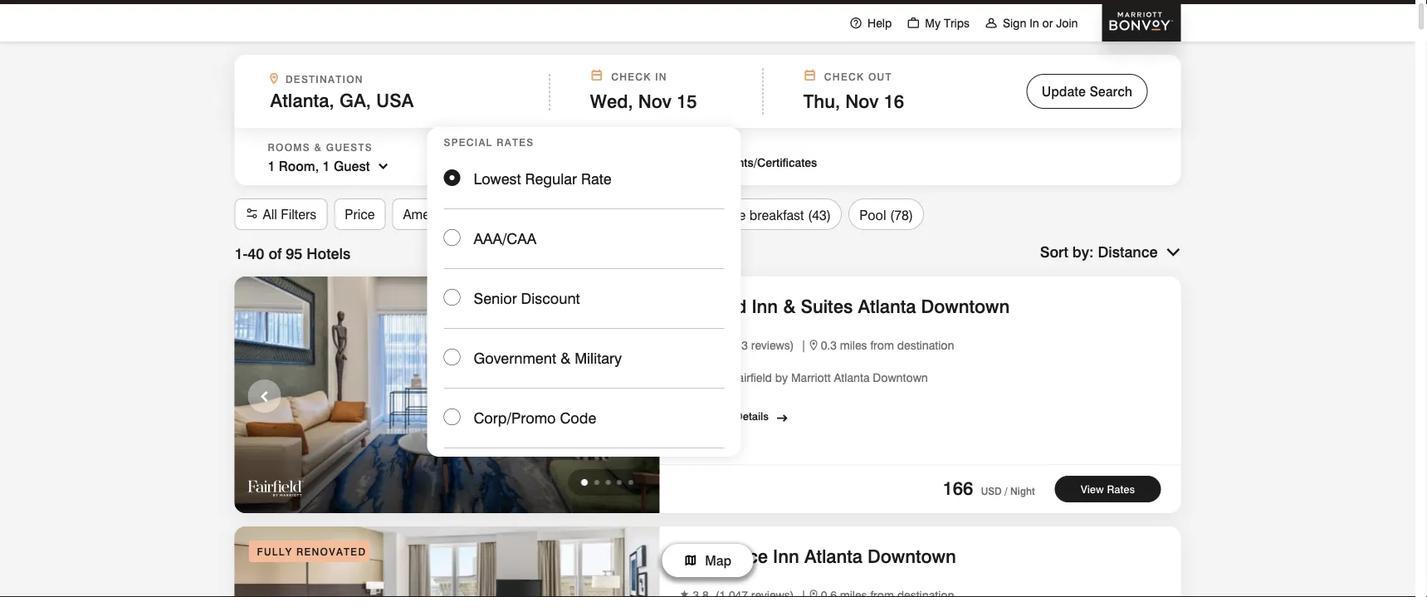 Task type: locate. For each thing, give the bounding box(es) containing it.
s image
[[245, 205, 259, 223]]

1 horizontal spatial &
[[561, 349, 571, 367]]

166
[[943, 477, 974, 499]]

0 vertical spatial atlanta
[[858, 296, 916, 317]]

thin image
[[907, 16, 920, 29], [985, 16, 998, 29]]

update search
[[1042, 83, 1133, 99]]

1 down rooms
[[268, 158, 275, 174]]

2 horizontal spatial 1
[[323, 158, 330, 174]]

brands button
[[479, 198, 543, 230]]

search
[[1090, 83, 1133, 99]]

check
[[611, 71, 652, 83], [825, 71, 865, 83]]

2 thin image from the left
[[985, 16, 998, 29]]

atlanta up xs image
[[805, 546, 863, 567]]

1 horizontal spatial by
[[1073, 243, 1090, 260]]

lobby seating area image
[[235, 277, 660, 516]]

by right sort
[[1073, 243, 1090, 260]]

& up 1 room, 1 guest
[[314, 142, 322, 154]]

reviews
[[751, 338, 790, 352]]

check for wed,
[[611, 71, 652, 83]]

destination
[[898, 338, 955, 352]]

1 room, 1 guest button
[[268, 157, 392, 176]]

thin image for sign
[[985, 16, 998, 29]]

out
[[869, 71, 893, 83]]

nov for 16
[[846, 90, 879, 112]]

& left suites on the right of the page
[[783, 296, 796, 317]]

AAA/CAA radio
[[444, 209, 725, 269]]

0 horizontal spatial view
[[680, 410, 703, 423]]

1 horizontal spatial check
[[825, 71, 865, 83]]

military
[[575, 349, 622, 367]]

map image
[[684, 551, 697, 564]]

inn right residence on the bottom of the page
[[773, 546, 800, 567]]

1 vertical spatial atlanta
[[834, 371, 870, 385]]

0 vertical spatial fairfield
[[680, 296, 747, 317]]

1 vertical spatial inn
[[773, 546, 800, 567]]

1 left 40
[[235, 244, 243, 262]]

check inside check in wed, nov 15
[[611, 71, 652, 83]]

free breakfast                 (43) button
[[709, 198, 842, 230]]

nov
[[638, 90, 672, 112], [846, 90, 879, 112]]

residence inn atlanta downtown button
[[680, 542, 961, 571]]

check out thu, nov 16
[[804, 71, 904, 112]]

thin image left my
[[907, 16, 920, 29]]

downtown down 0.3 miles from destination
[[873, 371, 928, 385]]

view inside the view rates button
[[1081, 483, 1104, 495]]

&
[[314, 142, 322, 154], [783, 296, 796, 317], [561, 349, 571, 367]]

check left in
[[611, 71, 652, 83]]

atlanta up 0.3 miles from destination
[[858, 296, 916, 317]]

downtown for fairfield inn & suites atlanta downtown
[[921, 296, 1010, 317]]

2 check from the left
[[825, 71, 865, 83]]

1 for 1 room, 1 guest
[[268, 158, 275, 174]]

thin image left sign
[[985, 16, 998, 29]]

None field
[[270, 89, 529, 111]]

next image
[[620, 385, 640, 409]]

inn for residence
[[773, 546, 800, 567]]

downtown down 166 on the bottom right of the page
[[868, 546, 957, 567]]

1 horizontal spatial view
[[1081, 483, 1104, 495]]

all
[[263, 206, 277, 222]]

view inside view hotel details "button"
[[680, 410, 703, 423]]

Corp/Promo Code radio
[[444, 389, 725, 448]]

0 horizontal spatial 1
[[235, 244, 243, 262]]

amenities
[[403, 206, 461, 222]]

hotels
[[307, 244, 351, 262]]

fairfield down 1,913 reviews )
[[731, 371, 772, 385]]

downtown up the destination
[[921, 296, 1010, 317]]

0 vertical spatial view
[[680, 410, 703, 423]]

distance button
[[1098, 241, 1181, 262]]

my trips
[[925, 16, 970, 30]]

historical fairfield by marriott atlanta downtown
[[680, 371, 928, 385]]

& inside option
[[561, 349, 571, 367]]

join
[[1057, 16, 1078, 30]]

1 down rooms & guests
[[323, 158, 330, 174]]

atlanta for marriott
[[834, 371, 870, 385]]

0 horizontal spatial by
[[775, 371, 788, 385]]

sign
[[1003, 16, 1027, 30]]

container image
[[680, 581, 690, 597]]

atlanta inside fairfield inn & suites atlanta downtown button
[[858, 296, 916, 317]]

1 check from the left
[[611, 71, 652, 83]]

view rates
[[1081, 483, 1136, 495]]

Government & Military radio
[[444, 329, 725, 389]]

view left hotel
[[680, 410, 703, 423]]

1 room, 1 guest
[[268, 158, 370, 174]]

fully
[[257, 546, 293, 558]]

2 vertical spatial downtown
[[868, 546, 957, 567]]

1 thin image from the left
[[907, 16, 920, 29]]

distance
[[1098, 243, 1158, 260]]

check inside check out thu, nov 16
[[825, 71, 865, 83]]

15
[[677, 90, 697, 112]]

Destination text field
[[270, 89, 511, 111]]

fairfield up 1,913
[[680, 296, 747, 317]]

check in wed, nov 15
[[590, 71, 697, 112]]

166 button
[[943, 477, 974, 499]]

1 horizontal spatial nov
[[846, 90, 879, 112]]

1 vertical spatial &
[[783, 296, 796, 317]]

check for thu,
[[825, 71, 865, 83]]

0 vertical spatial &
[[314, 142, 322, 154]]

2 nov from the left
[[846, 90, 879, 112]]

sort by :
[[1040, 243, 1094, 260]]

atlanta down miles
[[834, 371, 870, 385]]

& inside button
[[783, 296, 796, 317]]

by left marriott
[[775, 371, 788, 385]]

0 horizontal spatial &
[[314, 142, 322, 154]]

lowest
[[474, 169, 521, 187]]

all filters
[[263, 206, 317, 222]]

nov for 15
[[638, 90, 672, 112]]

2 vertical spatial atlanta
[[805, 546, 863, 567]]

senior
[[474, 289, 517, 307]]

government & military
[[474, 349, 622, 367]]

1 vertical spatial by
[[775, 371, 788, 385]]

None search field
[[235, 55, 1181, 457]]

0.3
[[821, 338, 837, 352]]

destination
[[286, 73, 364, 85]]

government
[[474, 349, 556, 367]]

2 vertical spatial &
[[561, 349, 571, 367]]

use
[[696, 156, 717, 170]]

nov down in
[[638, 90, 672, 112]]

1 vertical spatial downtown
[[873, 371, 928, 385]]

view hotel details
[[680, 410, 769, 423]]

1 horizontal spatial thin image
[[985, 16, 998, 29]]

residence inn atlanta downtown
[[680, 546, 957, 567]]

view
[[680, 410, 703, 423], [1081, 483, 1104, 495]]

0 horizontal spatial check
[[611, 71, 652, 83]]

suites
[[801, 296, 853, 317]]

2 horizontal spatial &
[[783, 296, 796, 317]]

nov inside check out thu, nov 16
[[846, 90, 879, 112]]

atlanta
[[858, 296, 916, 317], [834, 371, 870, 385], [805, 546, 863, 567]]

thin image inside my trips button
[[907, 16, 920, 29]]

code
[[560, 409, 597, 426]]

downtown
[[921, 296, 1010, 317], [873, 371, 928, 385], [868, 546, 957, 567]]

0 vertical spatial inn
[[752, 296, 778, 317]]

nov inside check in wed, nov 15
[[638, 90, 672, 112]]

xs image
[[810, 590, 818, 597]]

pool                 (78) button
[[849, 198, 925, 230]]

1 vertical spatial view
[[1081, 483, 1104, 495]]

0 horizontal spatial nov
[[638, 90, 672, 112]]

from
[[871, 338, 894, 352]]

view left rates
[[1081, 483, 1104, 495]]

& left military
[[561, 349, 571, 367]]

update search button
[[1027, 74, 1148, 109]]

1 nov from the left
[[638, 90, 672, 112]]

check up thu,
[[825, 71, 865, 83]]

inn
[[752, 296, 778, 317], [773, 546, 800, 567]]

help link
[[842, 0, 900, 43]]

1 for 1 - 40 of 95 hotels
[[235, 244, 243, 262]]

thin image inside sign in or join button
[[985, 16, 998, 29]]

& for guests
[[314, 142, 322, 154]]

nov down out
[[846, 90, 879, 112]]

by
[[1073, 243, 1090, 260], [775, 371, 788, 385]]

fairfield
[[680, 296, 747, 317], [731, 371, 772, 385]]

thin image for my
[[907, 16, 920, 29]]

residence
[[680, 546, 768, 567]]

price
[[345, 206, 375, 222]]

(43)
[[808, 207, 832, 223]]

details
[[735, 410, 769, 423]]

1
[[268, 158, 275, 174], [323, 158, 330, 174], [235, 244, 243, 262]]

pets welcome                 (39)
[[581, 207, 691, 223]]

1,913 reviews )
[[720, 338, 794, 352]]

1 vertical spatial fairfield
[[731, 371, 772, 385]]

downtown for historical fairfield by marriott atlanta downtown
[[873, 371, 928, 385]]

brands
[[490, 206, 532, 222]]

inn up reviews
[[752, 296, 778, 317]]

0 vertical spatial downtown
[[921, 296, 1010, 317]]

rates
[[1107, 483, 1136, 495]]

0 horizontal spatial thin image
[[907, 16, 920, 29]]

166 usd / night
[[943, 477, 1035, 499]]

studio with 1 king bed and sofa image
[[235, 527, 660, 597]]

guests
[[326, 142, 373, 154]]

1 horizontal spatial 1
[[268, 158, 275, 174]]



Task type: describe. For each thing, give the bounding box(es) containing it.
breakfast
[[750, 207, 804, 223]]

(39)
[[668, 207, 691, 223]]

guest
[[334, 158, 370, 174]]

night
[[1011, 485, 1035, 497]]

historical
[[680, 371, 728, 385]]

fairfield inn & suites brand icon image
[[248, 476, 304, 498]]

corp/promo
[[474, 409, 556, 426]]

map
[[705, 553, 732, 569]]

or
[[1043, 16, 1053, 30]]

sign in or join button
[[977, 0, 1086, 43]]

view for view hotel details
[[680, 410, 703, 423]]

usd / night button
[[979, 485, 1035, 497]]

view rates button
[[1055, 476, 1161, 502]]

room,
[[279, 158, 319, 174]]

0 vertical spatial by
[[1073, 243, 1090, 260]]

rate
[[581, 169, 612, 187]]

95
[[286, 244, 303, 262]]

renovated
[[296, 546, 367, 558]]

sort
[[1040, 243, 1069, 260]]

:
[[1090, 243, 1094, 260]]

corp/promo code
[[474, 409, 597, 426]]

use points/certificates
[[696, 156, 818, 170]]

free
[[719, 207, 746, 223]]

sign in or join
[[1003, 16, 1078, 30]]

)
[[790, 338, 794, 352]]

1 - 40 of 95 hotels
[[235, 244, 351, 262]]

view for view rates
[[1081, 483, 1104, 495]]

fairfield inside button
[[680, 296, 747, 317]]

arrow down image
[[1166, 243, 1181, 261]]

welcome
[[611, 207, 664, 223]]

hotel
[[706, 410, 732, 423]]

special rates
[[444, 137, 534, 149]]

all filters button
[[235, 198, 327, 230]]

rates
[[497, 137, 534, 149]]

trips
[[944, 16, 970, 30]]

amenities button
[[392, 198, 472, 230]]

regular
[[525, 169, 577, 187]]

help
[[868, 16, 892, 30]]

previous image
[[255, 385, 274, 409]]

none search field containing wed, nov 15
[[235, 55, 1181, 457]]

pool                 (78)
[[860, 207, 914, 223]]

pets welcome                 (39) button
[[570, 198, 702, 230]]

pets
[[581, 207, 607, 223]]

price button
[[334, 198, 386, 230]]

40
[[248, 244, 264, 262]]

atlanta for suites
[[858, 296, 916, 317]]

Senior Discount radio
[[444, 269, 725, 329]]

lowest regular rate
[[474, 169, 612, 187]]

& for military
[[561, 349, 571, 367]]

-
[[243, 244, 248, 262]]

thu,
[[804, 90, 841, 112]]

free breakfast                 (43)
[[719, 207, 832, 223]]

my
[[925, 16, 941, 30]]

fairfield inn & suites atlanta downtown button
[[680, 292, 1015, 321]]

dropdown down image
[[370, 157, 392, 175]]

Lowest Regular Rate radio
[[444, 149, 725, 209]]

in
[[655, 71, 668, 83]]

usd
[[981, 485, 1002, 497]]

|
[[801, 338, 807, 352]]

0.3 miles from destination
[[821, 338, 955, 352]]

fully renovated
[[257, 546, 367, 558]]

points/certificates
[[720, 156, 818, 170]]

inn for fairfield
[[752, 296, 778, 317]]

my trips button
[[900, 0, 977, 43]]

in
[[1030, 16, 1040, 30]]

marriott
[[791, 371, 831, 385]]

thin image
[[850, 16, 863, 29]]

xs image
[[810, 340, 818, 351]]

filters
[[281, 206, 317, 222]]

atlanta inside residence inn atlanta downtown button
[[805, 546, 863, 567]]

wed,
[[590, 90, 633, 112]]

(78)
[[890, 207, 914, 223]]

of
[[269, 244, 282, 262]]

discount
[[521, 289, 580, 307]]

16
[[884, 90, 904, 112]]

miles
[[840, 338, 868, 352]]

update
[[1042, 83, 1086, 99]]

aaa/caa
[[474, 229, 537, 247]]

1,913
[[720, 338, 748, 352]]

fairfield inn & suites atlanta downtown
[[680, 296, 1010, 317]]

pool
[[860, 207, 887, 223]]

rooms
[[268, 142, 311, 154]]

view rates link
[[1055, 476, 1161, 502]]



Task type: vqa. For each thing, say whether or not it's contained in the screenshot.
3
no



